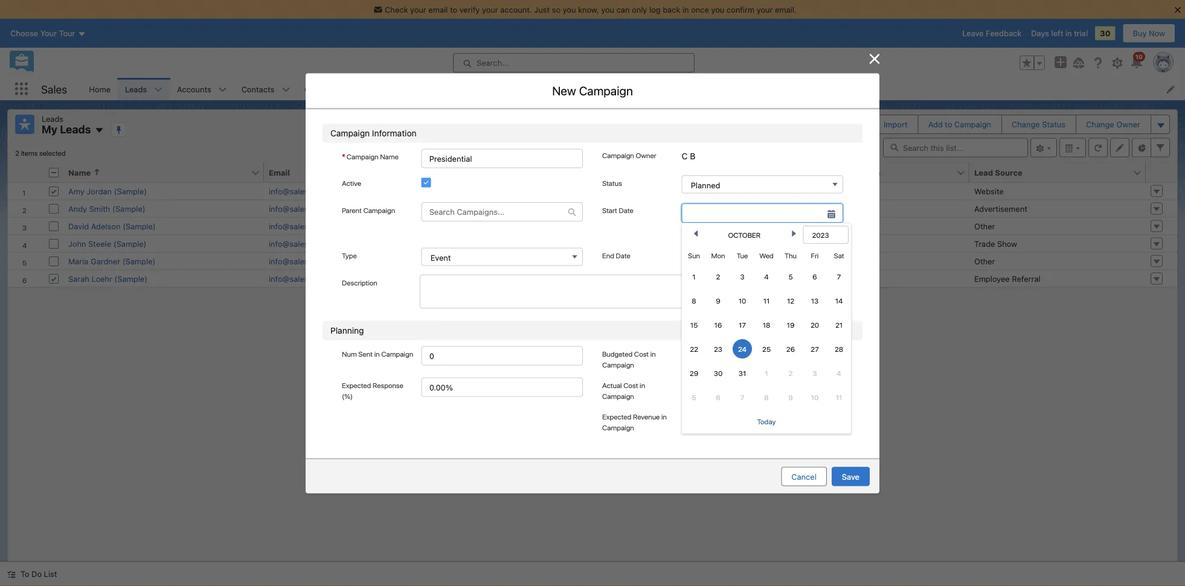 Task type: describe. For each thing, give the bounding box(es) containing it.
24 cell
[[731, 337, 755, 361]]

change owner
[[1087, 120, 1141, 129]]

leads down sales
[[42, 114, 64, 123]]

my leads grid
[[8, 163, 1178, 288]]

0 vertical spatial cell
[[44, 163, 63, 183]]

num
[[342, 350, 357, 359]]

3c systems
[[640, 257, 684, 266]]

keep
[[424, 346, 442, 355]]

end
[[603, 252, 615, 260]]

15
[[691, 321, 698, 329]]

accounts list item
[[170, 78, 234, 100]]

item number image
[[8, 163, 44, 182]]

status for change status
[[1043, 120, 1066, 129]]

days
[[1032, 29, 1050, 38]]

selected for 2 items selected
[[39, 149, 66, 157]]

end date
[[603, 252, 631, 260]]

campaign inside expected revenue in campaign
[[603, 424, 635, 432]]

medlife,
[[640, 274, 672, 283]]

add to campaign inside add to campaign button
[[929, 120, 992, 129]]

0 vertical spatial cancel
[[690, 389, 715, 398]]

(sample) for andy smith (sample)
[[112, 204, 146, 213]]

trade
[[975, 239, 996, 248]]

1 horizontal spatial 4
[[837, 369, 842, 378]]

accounts
[[177, 85, 211, 94]]

advertisement
[[975, 204, 1028, 213]]

Actual Cost in Campaign text field
[[682, 378, 844, 397]]

keep member status
[[424, 346, 499, 355]]

green dot publishing
[[640, 222, 717, 231]]

Start Date text field
[[682, 204, 844, 223]]

End Date text field
[[682, 249, 844, 269]]

to do list
[[21, 570, 57, 579]]

item number element
[[8, 163, 44, 183]]

cost for actual
[[624, 382, 639, 390]]

show
[[998, 239, 1018, 248]]

lead for lead source
[[975, 168, 994, 177]]

(sample) for john steele (sample)
[[114, 239, 147, 248]]

inverse image
[[868, 52, 882, 66]]

quotes link
[[624, 78, 665, 100]]

0 vertical spatial 11
[[764, 297, 770, 305]]

other for 3c systems
[[975, 257, 996, 266]]

0 vertical spatial 8
[[692, 297, 697, 305]]

update existing campaign members?
[[409, 332, 545, 341]]

save button
[[832, 467, 870, 487]]

submit
[[741, 389, 766, 398]]

23
[[714, 345, 723, 354]]

status up start
[[603, 179, 623, 188]]

0 vertical spatial text default image
[[568, 208, 577, 217]]

sarah loehr (sample) link
[[68, 274, 148, 283]]

working for biglife inc.
[[835, 239, 865, 248]]

event button
[[422, 248, 583, 266]]

lead source
[[975, 168, 1023, 177]]

0 horizontal spatial 5
[[692, 393, 697, 402]]

(sample) for david adelson (sample)
[[123, 222, 156, 231]]

biglife inc. link
[[640, 239, 681, 248]]

3 you from the left
[[712, 5, 725, 14]]

reports
[[573, 85, 601, 94]]

campaign
[[469, 332, 504, 341]]

david adelson (sample)
[[68, 222, 156, 231]]

Expected Revenue in Campaign text field
[[682, 409, 844, 429]]

save
[[843, 473, 860, 482]]

leads right my
[[60, 123, 91, 136]]

sun
[[688, 251, 701, 260]]

existing
[[438, 332, 466, 341]]

1 horizontal spatial 10
[[812, 393, 819, 402]]

24
[[739, 345, 747, 354]]

num sent in campaign
[[342, 350, 413, 359]]

log
[[650, 5, 661, 14]]

campaign inside budgeted cost in campaign
[[603, 361, 635, 369]]

none search field inside 'my leads|leads|list view' "element"
[[884, 138, 1029, 157]]

status for overwrite member status
[[494, 357, 516, 366]]

parent
[[342, 206, 362, 215]]

new inside my leads grid
[[835, 187, 851, 196]]

opportunities
[[305, 85, 355, 94]]

start
[[603, 206, 618, 215]]

c b
[[682, 152, 696, 162]]

0 vertical spatial new
[[553, 84, 577, 98]]

inc
[[697, 187, 708, 196]]

medlife, inc.
[[640, 274, 687, 283]]

lead source button
[[970, 163, 1133, 182]]

15 cell
[[682, 313, 707, 337]]

cancel button for new campaign
[[782, 467, 827, 487]]

sarah loehr (sample)
[[68, 274, 148, 283]]

selected for 2 leads selected
[[439, 202, 473, 211]]

change status
[[1012, 120, 1066, 129]]

change for change owner
[[1087, 120, 1115, 129]]

trade show
[[975, 239, 1018, 248]]

home link
[[82, 78, 118, 100]]

1 vertical spatial 1
[[765, 369, 769, 378]]

check
[[385, 5, 408, 14]]

expected revenue in campaign
[[603, 413, 667, 432]]

lead status button
[[830, 163, 957, 182]]

today button
[[757, 412, 777, 432]]

sales
[[41, 83, 67, 96]]

member
[[414, 281, 444, 290]]

email.
[[776, 5, 797, 14]]

opportunities link
[[298, 78, 362, 100]]

1 vertical spatial add to campaign
[[547, 167, 639, 181]]

sarah
[[68, 274, 89, 283]]

phone button
[[450, 163, 622, 182]]

referral
[[1013, 274, 1041, 283]]

3 your from the left
[[757, 5, 773, 14]]

andy smith (sample)
[[68, 204, 146, 213]]

Description text field
[[420, 275, 844, 309]]

submit button
[[730, 384, 777, 404]]

info@salesforce.com link for sarah loehr (sample)
[[269, 274, 345, 283]]

jordan
[[87, 187, 112, 196]]

click to dial disabled image for 3c
[[455, 257, 530, 266]]

planning
[[331, 326, 364, 336]]

leave feedback link
[[963, 29, 1022, 38]]

employee referral
[[975, 274, 1041, 283]]

contacts list item
[[234, 78, 298, 100]]

change owner button
[[1077, 115, 1151, 134]]

enterprise,
[[655, 187, 695, 196]]

company element
[[635, 163, 837, 183]]

overwrite member status
[[424, 357, 516, 366]]

john steele (sample) link
[[68, 239, 147, 248]]

1 horizontal spatial 9
[[789, 393, 793, 402]]

my
[[42, 123, 57, 136]]

email button
[[264, 163, 437, 182]]

0 vertical spatial 10
[[739, 297, 747, 305]]

lead status
[[835, 168, 881, 177]]

in for days left in trial
[[1066, 29, 1073, 38]]

name button
[[63, 163, 251, 182]]

mon
[[712, 251, 726, 260]]

verify
[[460, 5, 480, 14]]

campaign information
[[331, 128, 417, 138]]

0 vertical spatial 9
[[716, 297, 721, 305]]

in for num sent in campaign
[[375, 350, 380, 359]]

Budgeted Cost in Campaign text field
[[682, 347, 844, 366]]

wed
[[760, 251, 774, 260]]

(%)
[[342, 392, 353, 401]]

1 vertical spatial 3
[[813, 369, 818, 378]]

in for budgeted cost in campaign
[[651, 350, 656, 359]]

david adelson (sample) link
[[68, 222, 156, 231]]

1 horizontal spatial 30
[[1101, 29, 1111, 38]]

28
[[835, 345, 844, 354]]

2 your from the left
[[482, 5, 498, 14]]

date for start date
[[619, 206, 634, 215]]

sat
[[834, 251, 845, 260]]

leads link
[[118, 78, 154, 100]]

0 vertical spatial 7
[[838, 273, 842, 281]]

green
[[640, 222, 662, 231]]

website
[[975, 187, 1005, 196]]

items
[[21, 149, 38, 157]]

working for 3c systems
[[835, 257, 865, 266]]

leave feedback
[[963, 29, 1022, 38]]

in right back
[[683, 5, 689, 14]]

my leads|leads|list view element
[[7, 109, 1179, 563]]

1 horizontal spatial cancel
[[792, 473, 817, 482]]

john
[[68, 239, 86, 248]]

change for change status
[[1012, 120, 1041, 129]]

2 you from the left
[[602, 5, 615, 14]]

maria gardner (sample) link
[[68, 257, 156, 266]]

phone
[[455, 168, 480, 177]]

lee enterprise, inc link
[[640, 187, 708, 196]]

leads list item
[[118, 78, 170, 100]]



Task type: locate. For each thing, give the bounding box(es) containing it.
3 working from the top
[[835, 239, 865, 248]]

7 down 31
[[741, 393, 745, 402]]

1 horizontal spatial 5
[[789, 273, 793, 281]]

1 you from the left
[[563, 5, 576, 14]]

1 horizontal spatial 7
[[838, 273, 842, 281]]

status down new button
[[855, 168, 881, 177]]

None search field
[[884, 138, 1029, 157]]

other for green dot publishing
[[975, 222, 996, 231]]

status for keep member status
[[477, 346, 499, 355]]

3 down 27 at the bottom right of the page
[[813, 369, 818, 378]]

Search My Leads list view. search field
[[884, 138, 1029, 157]]

cancel button
[[680, 384, 726, 404], [782, 467, 827, 487]]

5 working from the top
[[835, 274, 865, 283]]

new down lead status
[[835, 187, 851, 196]]

0 horizontal spatial 8
[[692, 297, 697, 305]]

1 horizontal spatial 3
[[813, 369, 818, 378]]

1 horizontal spatial cancel button
[[782, 467, 827, 487]]

click to dial disabled image for universal
[[455, 204, 530, 213]]

grid containing sun
[[682, 247, 852, 434]]

1 vertical spatial cancel
[[792, 473, 817, 482]]

7
[[838, 273, 842, 281], [741, 393, 745, 402]]

group
[[1020, 56, 1046, 70]]

response
[[373, 382, 404, 390]]

leads inside leads "link"
[[125, 85, 147, 94]]

2 down '26'
[[789, 369, 793, 378]]

inc.
[[667, 239, 681, 248], [674, 274, 687, 283]]

can
[[617, 5, 630, 14]]

1 other from the top
[[975, 222, 996, 231]]

2 left leads
[[409, 202, 414, 211]]

2 working from the top
[[835, 222, 865, 231]]

0 horizontal spatial cancel button
[[680, 384, 726, 404]]

(sample) right gardner
[[123, 257, 156, 266]]

selected inside 'my leads|leads|list view' "element"
[[39, 149, 66, 157]]

1 vertical spatial cost
[[624, 382, 639, 390]]

12
[[788, 297, 795, 305]]

1 vertical spatial cancel button
[[782, 467, 827, 487]]

0 horizontal spatial 4
[[765, 273, 769, 281]]

4 down "end date" text box
[[765, 273, 769, 281]]

cancel left save button
[[792, 473, 817, 482]]

update
[[409, 332, 436, 341]]

working for medlife, inc.
[[835, 274, 865, 283]]

0 vertical spatial add to campaign
[[929, 120, 992, 129]]

leads
[[125, 85, 147, 94], [42, 114, 64, 123], [60, 123, 91, 136]]

1 info@salesforce.com link from the top
[[269, 187, 345, 196]]

(sample) up andy smith (sample)
[[114, 187, 147, 196]]

2 vertical spatial new
[[835, 187, 851, 196]]

buy
[[1134, 29, 1148, 38]]

1 working from the top
[[835, 204, 865, 213]]

working for universal technologies
[[835, 204, 865, 213]]

my leads status
[[15, 149, 66, 157]]

6 left submit on the bottom
[[716, 393, 721, 402]]

cancel down 29
[[690, 389, 715, 398]]

your left email on the top left
[[410, 5, 427, 14]]

reports list item
[[565, 78, 624, 100]]

1 vertical spatial expected
[[603, 413, 632, 421]]

leave
[[963, 29, 984, 38]]

Parent Campaign text field
[[422, 203, 568, 221]]

0 horizontal spatial cancel
[[690, 389, 715, 398]]

0 vertical spatial cancel button
[[680, 384, 726, 404]]

loehr
[[92, 274, 112, 283]]

1 horizontal spatial owner
[[1117, 120, 1141, 129]]

universal
[[640, 204, 674, 213]]

add to campaign up search my leads list view. search box
[[929, 120, 992, 129]]

Expected Response (%) text field
[[422, 378, 583, 397]]

status inside lead status button
[[855, 168, 881, 177]]

action element
[[1147, 163, 1178, 183]]

0 vertical spatial 30
[[1101, 29, 1111, 38]]

1 vertical spatial 4
[[837, 369, 842, 378]]

list
[[44, 570, 57, 579]]

cost inside budgeted cost in campaign
[[635, 350, 649, 359]]

1 vertical spatial date
[[616, 252, 631, 260]]

to inside button
[[946, 120, 953, 129]]

owner for change owner
[[1117, 120, 1141, 129]]

1 horizontal spatial you
[[602, 5, 615, 14]]

1 horizontal spatial selected
[[439, 202, 473, 211]]

expected for expected revenue in campaign
[[603, 413, 632, 421]]

lead up website
[[975, 168, 994, 177]]

9 up expected revenue in campaign text box
[[789, 393, 793, 402]]

accounts link
[[170, 78, 219, 100]]

date for end date
[[616, 252, 631, 260]]

selected right leads
[[439, 202, 473, 211]]

andy smith (sample) link
[[68, 204, 146, 213]]

cancel button left save button
[[782, 467, 827, 487]]

selected right items
[[39, 149, 66, 157]]

0 horizontal spatial 1
[[693, 273, 696, 281]]

0 horizontal spatial add
[[547, 167, 569, 181]]

now
[[1150, 29, 1166, 38]]

member
[[444, 346, 475, 355], [461, 357, 492, 366]]

0 horizontal spatial to
[[450, 5, 458, 14]]

1 vertical spatial 7
[[741, 393, 745, 402]]

inc. for medlife, inc.
[[674, 274, 687, 283]]

0 horizontal spatial 9
[[716, 297, 721, 305]]

expected response (%)
[[342, 382, 404, 401]]

fri
[[811, 251, 819, 260]]

left
[[1052, 29, 1064, 38]]

31
[[739, 369, 747, 378]]

in down budgeted cost in campaign
[[640, 382, 646, 390]]

11 left 12
[[764, 297, 770, 305]]

in inside expected revenue in campaign
[[662, 413, 667, 421]]

Active checkbox
[[422, 178, 431, 188]]

info@salesforce.com for sarah loehr (sample)
[[269, 274, 345, 283]]

7 down sat
[[838, 273, 842, 281]]

3
[[741, 273, 745, 281], [813, 369, 818, 378]]

in for expected revenue in campaign
[[662, 413, 667, 421]]

date
[[619, 206, 634, 215], [616, 252, 631, 260]]

1 vertical spatial name
[[68, 168, 91, 177]]

26
[[787, 345, 796, 354]]

list view controls image
[[1031, 138, 1058, 157]]

home
[[89, 85, 111, 94]]

0 vertical spatial status
[[477, 346, 499, 355]]

0 vertical spatial add
[[929, 120, 943, 129]]

0 horizontal spatial lead
[[835, 168, 854, 177]]

4 info@salesforce.com from the top
[[269, 239, 345, 248]]

1 vertical spatial 30
[[714, 369, 723, 378]]

list containing home
[[82, 78, 1186, 100]]

0 vertical spatial cost
[[635, 350, 649, 359]]

1 horizontal spatial expected
[[603, 413, 632, 421]]

grid
[[682, 247, 852, 434]]

2 left items
[[15, 149, 19, 157]]

green dot publishing link
[[640, 222, 717, 231]]

cancel button down 29
[[680, 384, 726, 404]]

3 info@salesforce.com link from the top
[[269, 222, 345, 231]]

0 horizontal spatial text default image
[[7, 571, 16, 579]]

0 vertical spatial name
[[380, 153, 399, 161]]

info@salesforce.com for amy jordan (sample)
[[269, 187, 345, 196]]

0 vertical spatial inc.
[[667, 239, 681, 248]]

info@salesforce.com link for john steele (sample)
[[269, 239, 345, 248]]

contacts
[[242, 85, 275, 94]]

info@salesforce.com link for amy jordan (sample)
[[269, 187, 345, 196]]

1 vertical spatial inc.
[[674, 274, 687, 283]]

(sample) for maria gardner (sample)
[[123, 257, 156, 266]]

4 down '28'
[[837, 369, 842, 378]]

2 change from the left
[[1087, 120, 1115, 129]]

30 right 29
[[714, 369, 723, 378]]

17
[[739, 321, 746, 329]]

confirm
[[727, 5, 755, 14]]

10 down 27 at the bottom right of the page
[[812, 393, 819, 402]]

you right the once
[[712, 5, 725, 14]]

0 horizontal spatial selected
[[39, 149, 66, 157]]

1 change from the left
[[1012, 120, 1041, 129]]

member for keep
[[444, 346, 475, 355]]

1 down sun
[[693, 273, 696, 281]]

1 your from the left
[[410, 5, 427, 14]]

2 inside 'my leads|leads|list view' "element"
[[15, 149, 19, 157]]

planned button
[[682, 176, 844, 194]]

2 info@salesforce.com link from the top
[[269, 204, 345, 213]]

4 click to dial disabled image from the top
[[455, 274, 530, 283]]

(sample) down the maria gardner (sample) at the top
[[114, 274, 148, 283]]

info@salesforce.com for john steele (sample)
[[269, 239, 345, 248]]

owner inside button
[[1117, 120, 1141, 129]]

parent campaign
[[342, 206, 395, 215]]

planned
[[691, 181, 721, 190]]

1 vertical spatial other
[[975, 257, 996, 266]]

cost for budgeted
[[635, 350, 649, 359]]

know,
[[578, 5, 599, 14]]

member down keep member status
[[461, 357, 492, 366]]

10
[[739, 297, 747, 305], [812, 393, 819, 402]]

members?
[[506, 332, 545, 341]]

cost right actual
[[624, 382, 639, 390]]

new inside button
[[847, 120, 864, 129]]

1 horizontal spatial 8
[[765, 393, 769, 402]]

text default image inside to do list button
[[7, 571, 16, 579]]

1 vertical spatial selected
[[439, 202, 473, 211]]

owner for campaign owner
[[636, 152, 657, 160]]

budgeted cost in campaign
[[603, 350, 656, 369]]

expected for expected response (%)
[[342, 382, 371, 390]]

1 horizontal spatial cell
[[450, 217, 635, 235]]

10 up 17
[[739, 297, 747, 305]]

30
[[1101, 29, 1111, 38], [714, 369, 723, 378]]

new down search... button
[[553, 84, 577, 98]]

working
[[835, 204, 865, 213], [835, 222, 865, 231], [835, 239, 865, 248], [835, 257, 865, 266], [835, 274, 865, 283]]

in right the revenue
[[662, 413, 667, 421]]

info@salesforce.com link for maria gardner (sample)
[[269, 257, 345, 266]]

1 horizontal spatial name
[[380, 153, 399, 161]]

systems
[[653, 257, 684, 266]]

thu
[[785, 251, 797, 260]]

change
[[1012, 120, 1041, 129], [1087, 120, 1115, 129]]

just
[[535, 5, 550, 14]]

text default image
[[568, 208, 577, 217], [7, 571, 16, 579]]

2 click to dial disabled image from the top
[[455, 239, 530, 248]]

0 vertical spatial 1
[[693, 273, 696, 281]]

1 vertical spatial add
[[547, 167, 569, 181]]

1 vertical spatial status
[[494, 357, 516, 366]]

search...
[[477, 58, 509, 67]]

info@salesforce.com for maria gardner (sample)
[[269, 257, 345, 266]]

cell
[[44, 163, 63, 183], [450, 217, 635, 235]]

5 info@salesforce.com link from the top
[[269, 257, 345, 266]]

8 up the 15
[[692, 297, 697, 305]]

amy jordan (sample) link
[[68, 187, 147, 196]]

you left can
[[602, 5, 615, 14]]

lee
[[640, 187, 653, 196]]

1 vertical spatial to
[[946, 120, 953, 129]]

employee
[[975, 274, 1010, 283]]

add
[[929, 120, 943, 129], [547, 167, 569, 181]]

status for member status
[[447, 281, 470, 290]]

21
[[836, 321, 843, 329]]

text default image left 'to' in the bottom left of the page
[[7, 571, 16, 579]]

buy now
[[1134, 29, 1166, 38]]

1 info@salesforce.com from the top
[[269, 187, 345, 196]]

your right verify
[[482, 5, 498, 14]]

in inside actual cost in campaign
[[640, 382, 646, 390]]

status up the list view controls icon
[[1043, 120, 1066, 129]]

2 vertical spatial to
[[571, 167, 582, 181]]

(sample) for sarah loehr (sample)
[[114, 274, 148, 283]]

name down the information
[[380, 153, 399, 161]]

1 horizontal spatial 6
[[813, 273, 818, 281]]

1 vertical spatial 9
[[789, 393, 793, 402]]

do
[[31, 570, 42, 579]]

6 down fri
[[813, 273, 818, 281]]

in right left
[[1066, 29, 1073, 38]]

0 horizontal spatial 7
[[741, 393, 745, 402]]

1 vertical spatial 5
[[692, 393, 697, 402]]

expected inside expected response (%)
[[342, 382, 371, 390]]

3 info@salesforce.com from the top
[[269, 222, 345, 231]]

your left email.
[[757, 5, 773, 14]]

Num Sent in Campaign text field
[[422, 347, 583, 366]]

search... button
[[453, 53, 695, 73]]

new left import button
[[847, 120, 864, 129]]

cell up event popup button
[[450, 217, 635, 235]]

2
[[15, 149, 19, 157], [409, 202, 414, 211], [717, 273, 721, 281], [789, 369, 793, 378]]

lead source element
[[970, 163, 1154, 183]]

2 items selected
[[15, 149, 66, 157]]

owner
[[1117, 120, 1141, 129], [636, 152, 657, 160]]

phone element
[[450, 163, 635, 183]]

buy now button
[[1123, 24, 1176, 43]]

member for overwrite
[[461, 357, 492, 366]]

(sample) down david adelson (sample)
[[114, 239, 147, 248]]

you
[[563, 5, 576, 14], [602, 5, 615, 14], [712, 5, 725, 14]]

expected
[[342, 382, 371, 390], [603, 413, 632, 421]]

1 vertical spatial member
[[461, 357, 492, 366]]

tue
[[737, 251, 748, 260]]

type
[[342, 252, 357, 260]]

add inside button
[[929, 120, 943, 129]]

1 lead from the left
[[835, 168, 854, 177]]

0 vertical spatial 3
[[741, 273, 745, 281]]

expected inside expected revenue in campaign
[[603, 413, 632, 421]]

6 info@salesforce.com link from the top
[[269, 274, 345, 283]]

click to dial disabled image for medlife,
[[455, 274, 530, 283]]

0 vertical spatial member
[[444, 346, 475, 355]]

5 down thu
[[789, 273, 793, 281]]

reports link
[[565, 78, 609, 100]]

your
[[410, 5, 427, 14], [482, 5, 498, 14], [757, 5, 773, 14]]

1 horizontal spatial your
[[482, 5, 498, 14]]

1 vertical spatial 8
[[765, 393, 769, 402]]

in inside budgeted cost in campaign
[[651, 350, 656, 359]]

27
[[811, 345, 819, 354]]

status right the member
[[447, 281, 470, 290]]

0 horizontal spatial owner
[[636, 152, 657, 160]]

14
[[836, 297, 843, 305]]

1 vertical spatial cell
[[450, 217, 635, 235]]

cancel button for add to campaign
[[680, 384, 726, 404]]

adelson
[[91, 222, 121, 231]]

once
[[692, 5, 710, 14]]

other down trade
[[975, 257, 996, 266]]

0 horizontal spatial 30
[[714, 369, 723, 378]]

lead status element
[[830, 163, 977, 183]]

maria gardner (sample)
[[68, 257, 156, 266]]

inc. for biglife inc.
[[667, 239, 681, 248]]

4 working from the top
[[835, 257, 865, 266]]

3 click to dial disabled image from the top
[[455, 257, 530, 266]]

status down campaign
[[477, 346, 499, 355]]

0 horizontal spatial name
[[68, 168, 91, 177]]

(sample) right adelson
[[123, 222, 156, 231]]

0 vertical spatial 6
[[813, 273, 818, 281]]

1 up actual cost in campaign text box
[[765, 369, 769, 378]]

4 info@salesforce.com link from the top
[[269, 239, 345, 248]]

maria
[[68, 257, 89, 266]]

1 vertical spatial 11
[[836, 393, 843, 402]]

1 click to dial disabled image from the top
[[455, 204, 530, 213]]

0 horizontal spatial 6
[[716, 393, 721, 402]]

lead down new button
[[835, 168, 854, 177]]

0 horizontal spatial expected
[[342, 382, 371, 390]]

(sample) up david adelson (sample) link
[[112, 204, 146, 213]]

2 down mon at the top right of the page
[[717, 273, 721, 281]]

1 horizontal spatial add
[[929, 120, 943, 129]]

add to campaign up start
[[547, 167, 639, 181]]

select list display image
[[1060, 138, 1087, 157]]

1 vertical spatial text default image
[[7, 571, 16, 579]]

cost inside actual cost in campaign
[[624, 382, 639, 390]]

only
[[632, 5, 648, 14]]

status up expected response (%) text field
[[494, 357, 516, 366]]

8 up expected revenue in campaign text box
[[765, 393, 769, 402]]

2 other from the top
[[975, 257, 996, 266]]

name up amy
[[68, 168, 91, 177]]

change inside button
[[1087, 120, 1115, 129]]

6 info@salesforce.com from the top
[[269, 274, 345, 283]]

add to campaign button
[[919, 115, 1002, 134]]

member up 'overwrite member status' on the bottom left of the page
[[444, 346, 475, 355]]

2 horizontal spatial your
[[757, 5, 773, 14]]

2 lead from the left
[[975, 168, 994, 177]]

date right the end at the right top of the page
[[616, 252, 631, 260]]

0 vertical spatial date
[[619, 206, 634, 215]]

5 info@salesforce.com from the top
[[269, 257, 345, 266]]

in right sent
[[375, 350, 380, 359]]

list
[[82, 78, 1186, 100]]

status inside change status button
[[1043, 120, 1066, 129]]

0 vertical spatial other
[[975, 222, 996, 231]]

email element
[[264, 163, 458, 183]]

1 vertical spatial new
[[847, 120, 864, 129]]

2 horizontal spatial you
[[712, 5, 725, 14]]

expected up (%)
[[342, 382, 371, 390]]

3 down tue
[[741, 273, 745, 281]]

change inside button
[[1012, 120, 1041, 129]]

to
[[21, 570, 29, 579]]

status for lead status
[[855, 168, 881, 177]]

1 horizontal spatial text default image
[[568, 208, 577, 217]]

1 vertical spatial owner
[[636, 152, 657, 160]]

email
[[429, 5, 448, 14]]

info@salesforce.com link for andy smith (sample)
[[269, 204, 345, 213]]

campaign inside button
[[955, 120, 992, 129]]

campaign name
[[347, 153, 399, 161]]

30 right "trial"
[[1101, 29, 1111, 38]]

c
[[682, 152, 688, 162]]

0 vertical spatial expected
[[342, 382, 371, 390]]

9 up 16
[[716, 297, 721, 305]]

1 horizontal spatial 1
[[765, 369, 769, 378]]

(sample) for amy jordan (sample)
[[114, 187, 147, 196]]

campaign inside actual cost in campaign
[[603, 392, 635, 401]]

11 down '28'
[[836, 393, 843, 402]]

expected down actual cost in campaign
[[603, 413, 632, 421]]

cost right 'budgeted'
[[635, 350, 649, 359]]

other up trade
[[975, 222, 996, 231]]

0 horizontal spatial cell
[[44, 163, 63, 183]]

0 horizontal spatial add to campaign
[[547, 167, 639, 181]]

lead for lead status
[[835, 168, 854, 177]]

name inside button
[[68, 168, 91, 177]]

0 horizontal spatial your
[[410, 5, 427, 14]]

you right so
[[563, 5, 576, 14]]

0 vertical spatial selected
[[39, 149, 66, 157]]

active
[[342, 179, 361, 188]]

None text field
[[422, 149, 583, 168]]

date right start
[[619, 206, 634, 215]]

leads right home link
[[125, 85, 147, 94]]

today
[[758, 418, 776, 426]]

5 down 29
[[692, 393, 697, 402]]

1 vertical spatial 10
[[812, 393, 819, 402]]

name element
[[63, 163, 271, 183]]

in right 'budgeted'
[[651, 350, 656, 359]]

cost
[[635, 350, 649, 359], [624, 382, 639, 390]]

working for green dot publishing
[[835, 222, 865, 231]]

1 horizontal spatial 11
[[836, 393, 843, 402]]

2 horizontal spatial to
[[946, 120, 953, 129]]

0 vertical spatial 5
[[789, 273, 793, 281]]

0 vertical spatial owner
[[1117, 120, 1141, 129]]

in for actual cost in campaign
[[640, 382, 646, 390]]

action image
[[1147, 163, 1178, 182]]

cell down "my leads" status on the left top
[[44, 163, 63, 183]]

info@salesforce.com for andy smith (sample)
[[269, 204, 345, 213]]

text default image left start
[[568, 208, 577, 217]]

inc. down dot at right top
[[667, 239, 681, 248]]

click to dial disabled image
[[455, 204, 530, 213], [455, 239, 530, 248], [455, 257, 530, 266], [455, 274, 530, 283]]

inc. down systems
[[674, 274, 687, 283]]

2 leads selected
[[409, 202, 473, 211]]

1 horizontal spatial to
[[571, 167, 582, 181]]

2 info@salesforce.com from the top
[[269, 204, 345, 213]]



Task type: vqa. For each thing, say whether or not it's contained in the screenshot.


